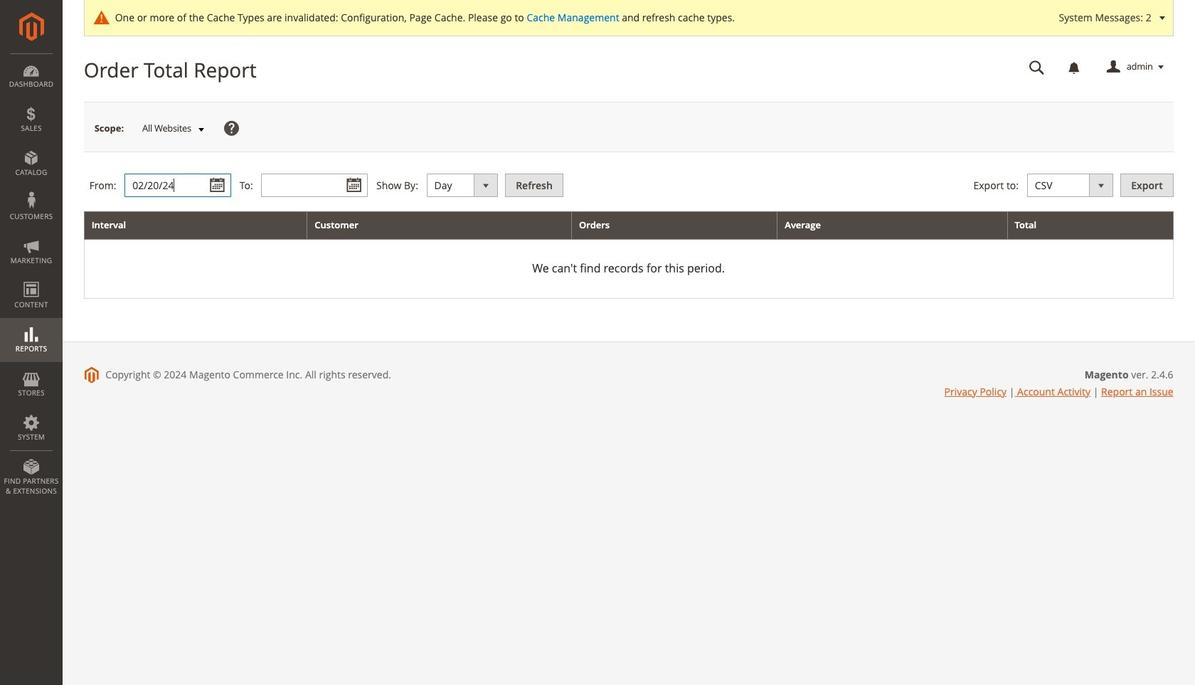 Task type: locate. For each thing, give the bounding box(es) containing it.
None text field
[[1020, 55, 1055, 80], [125, 174, 231, 197], [1020, 55, 1055, 80], [125, 174, 231, 197]]

None text field
[[262, 174, 368, 197]]

menu bar
[[0, 53, 63, 503]]

magento admin panel image
[[19, 12, 44, 41]]



Task type: vqa. For each thing, say whether or not it's contained in the screenshot.
text field
yes



